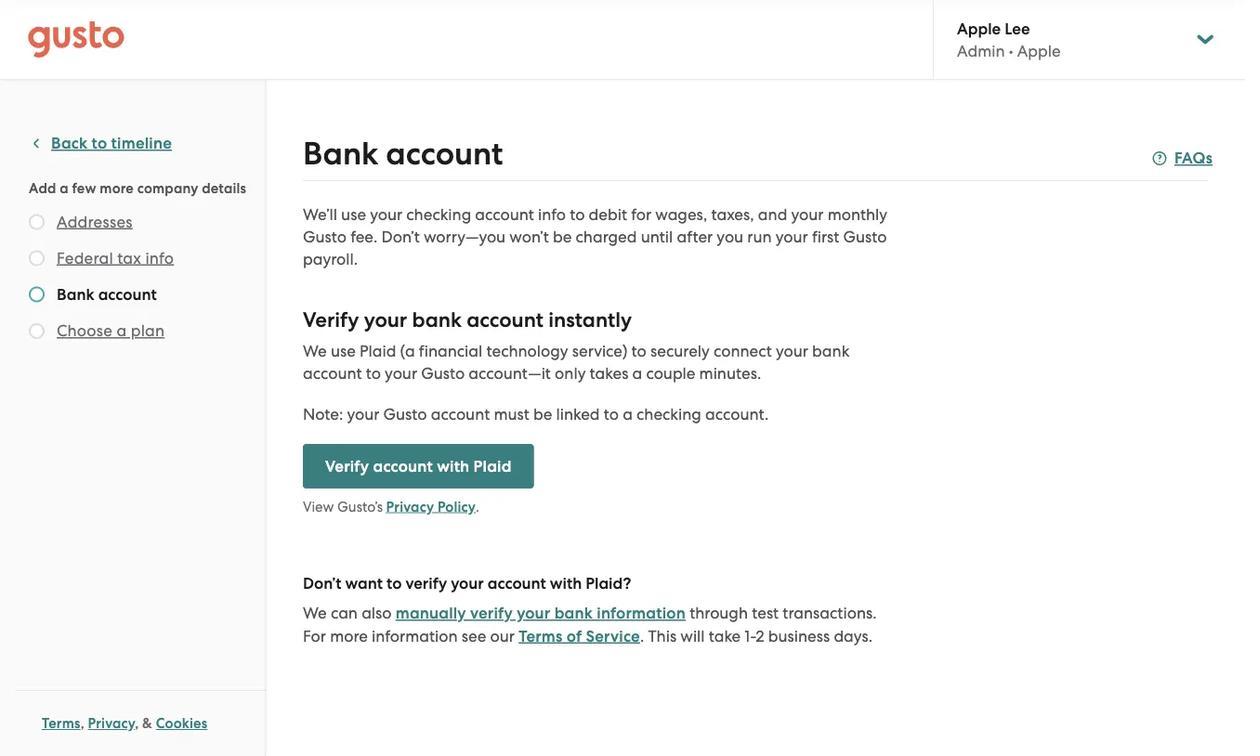 Task type: vqa. For each thing, say whether or not it's contained in the screenshot.
faqs button
yes



Task type: describe. For each thing, give the bounding box(es) containing it.
verify your bank account instantly
[[303, 308, 632, 332]]

terms of service link
[[519, 627, 640, 646]]

account up technology
[[467, 308, 544, 332]]

terms , privacy , & cookies
[[42, 715, 207, 732]]

days.
[[834, 627, 873, 645]]

add
[[29, 180, 56, 197]]

(a
[[400, 342, 415, 361]]

verify account with plaid button
[[303, 444, 534, 489]]

account—it
[[469, 364, 551, 383]]

won't
[[510, 228, 549, 246]]

bank inside we use plaid (a financial technology service) to securely connect your bank account to your gusto account—it only takes a couple minutes.
[[812, 342, 850, 361]]

gusto down the monthly
[[843, 228, 887, 246]]

a left few
[[60, 180, 69, 197]]

terms link
[[42, 715, 80, 732]]

more inside through test transactions. for more information see our
[[330, 627, 368, 645]]

only
[[555, 364, 586, 383]]

first
[[812, 228, 839, 246]]

lee
[[1005, 19, 1030, 38]]

0 horizontal spatial verify
[[406, 574, 447, 593]]

check image for addresses
[[29, 214, 45, 230]]

connect
[[714, 342, 772, 361]]

payroll.
[[303, 250, 358, 269]]

apple lee admin • apple
[[957, 19, 1061, 60]]

bank account inside list
[[57, 285, 157, 304]]

information inside through test transactions. for more information see our
[[372, 627, 458, 645]]

verify account with plaid
[[325, 457, 512, 476]]

0 vertical spatial information
[[597, 604, 686, 623]]

verify for verify account with plaid
[[325, 457, 369, 476]]

note: your gusto account must be linked to a checking account.
[[303, 405, 769, 424]]

addresses button
[[57, 210, 133, 233]]

want
[[345, 574, 383, 593]]

addresses
[[57, 212, 133, 231]]

through test transactions. for more information see our
[[303, 604, 877, 645]]

your up first on the top of page
[[791, 205, 824, 224]]

company
[[137, 180, 198, 197]]

1-
[[745, 627, 756, 645]]

after
[[677, 228, 713, 246]]

wages,
[[655, 205, 707, 224]]

we use plaid (a financial technology service) to securely connect your bank account to your gusto account—it only takes a couple minutes.
[[303, 342, 850, 383]]

gusto inside we use plaid (a financial technology service) to securely connect your bank account to your gusto account—it only takes a couple minutes.
[[421, 364, 465, 383]]

bank account list
[[29, 210, 257, 346]]

instantly
[[549, 308, 632, 332]]

a down takes
[[623, 405, 633, 424]]

take
[[709, 627, 741, 645]]

plaid inside we use plaid (a financial technology service) to securely connect your bank account to your gusto account—it only takes a couple minutes.
[[360, 342, 396, 361]]

&
[[142, 715, 152, 732]]

1 vertical spatial verify
[[470, 604, 513, 623]]

1 horizontal spatial bank account
[[303, 135, 503, 173]]

federal tax info
[[57, 249, 174, 267]]

federal tax info button
[[57, 247, 174, 269]]

gusto's
[[337, 499, 383, 515]]

linked
[[556, 405, 600, 424]]

view
[[303, 499, 334, 515]]

choose
[[57, 321, 112, 340]]

to inside "button"
[[92, 134, 107, 153]]

verify for verify your bank account instantly
[[303, 308, 359, 332]]

gusto up verify account with plaid
[[383, 405, 427, 424]]

debit
[[589, 205, 627, 224]]

your up (a
[[364, 308, 407, 332]]

your right note:
[[347, 405, 379, 424]]

run
[[747, 228, 772, 246]]

through
[[690, 604, 748, 623]]

timeline
[[111, 134, 172, 153]]

securely
[[650, 342, 710, 361]]

terms of service . this will take 1-2 business days.
[[519, 627, 873, 646]]

gusto down we'll
[[303, 228, 347, 246]]

view gusto's privacy policy .
[[303, 499, 479, 515]]

•
[[1009, 42, 1013, 60]]

minutes.
[[699, 364, 761, 383]]

choose a plan button
[[57, 320, 165, 342]]

transactions.
[[783, 604, 877, 623]]

of
[[567, 627, 582, 646]]

add a few more company details
[[29, 180, 246, 197]]

your up the fee.
[[370, 205, 402, 224]]

privacy for ,
[[88, 715, 135, 732]]

for
[[631, 205, 651, 224]]

taxes,
[[711, 205, 754, 224]]

we for manually
[[303, 604, 327, 623]]

be inside we'll use your checking account info to debit for wages, taxes, and your monthly gusto fee. don't worry—you won't be charged until after you run your first gusto payroll.
[[553, 228, 572, 246]]

test
[[752, 604, 779, 623]]

1 vertical spatial checking
[[637, 405, 701, 424]]

manually verify your bank information button
[[396, 603, 686, 625]]

account up the worry—you
[[386, 135, 503, 173]]

your up terms of service link
[[517, 604, 550, 623]]

2
[[756, 627, 764, 645]]

1 , from the left
[[80, 715, 84, 732]]

terms for of
[[519, 627, 563, 646]]

back to timeline
[[51, 134, 172, 153]]

plaid inside button
[[474, 457, 512, 476]]

account inside we use plaid (a financial technology service) to securely connect your bank account to your gusto account—it only takes a couple minutes.
[[303, 364, 362, 383]]

choose a plan
[[57, 321, 165, 340]]

manually
[[396, 604, 466, 623]]

couple
[[646, 364, 695, 383]]

bank inside list
[[57, 285, 94, 304]]

your down (a
[[385, 364, 417, 383]]

worry—you
[[424, 228, 506, 246]]

info inside we'll use your checking account info to debit for wages, taxes, and your monthly gusto fee. don't worry—you won't be charged until after you run your first gusto payroll.
[[538, 205, 566, 224]]

to inside we'll use your checking account info to debit for wages, taxes, and your monthly gusto fee. don't worry—you won't be charged until after you run your first gusto payroll.
[[570, 205, 585, 224]]

with inside button
[[437, 457, 470, 476]]

1 horizontal spatial bank
[[554, 604, 593, 623]]

account inside list
[[98, 285, 157, 304]]

details
[[202, 180, 246, 197]]

. inside terms of service . this will take 1-2 business days.
[[640, 627, 644, 645]]

and
[[758, 205, 787, 224]]

business
[[768, 627, 830, 645]]

cookies button
[[156, 713, 207, 735]]

see
[[462, 627, 486, 645]]

we can also manually verify your bank information
[[303, 604, 686, 623]]



Task type: locate. For each thing, give the bounding box(es) containing it.
service
[[586, 627, 640, 646]]

back to timeline button
[[29, 132, 172, 155]]

0 vertical spatial verify
[[406, 574, 447, 593]]

1 horizontal spatial privacy
[[386, 499, 434, 515]]

0 vertical spatial checking
[[406, 205, 471, 224]]

federal
[[57, 249, 113, 267]]

bank account up the fee.
[[303, 135, 503, 173]]

financial
[[419, 342, 482, 361]]

0 horizontal spatial with
[[437, 457, 470, 476]]

verify up gusto's
[[325, 457, 369, 476]]

your up we can also manually verify your bank information
[[451, 574, 484, 593]]

2 vertical spatial bank
[[554, 604, 593, 623]]

, left the privacy link
[[80, 715, 84, 732]]

admin
[[957, 42, 1005, 60]]

plaid left (a
[[360, 342, 396, 361]]

0 vertical spatial be
[[553, 228, 572, 246]]

1 horizontal spatial apple
[[1017, 42, 1061, 60]]

terms left the privacy link
[[42, 715, 80, 732]]

0 vertical spatial apple
[[957, 19, 1001, 38]]

info
[[538, 205, 566, 224], [145, 249, 174, 267]]

this
[[648, 627, 677, 645]]

your right connect
[[776, 342, 808, 361]]

tax
[[117, 249, 141, 267]]

plan
[[131, 321, 165, 340]]

terms
[[519, 627, 563, 646], [42, 715, 80, 732]]

1 vertical spatial plaid
[[474, 457, 512, 476]]

0 vertical spatial bank
[[303, 135, 378, 173]]

must
[[494, 405, 529, 424]]

1 check image from the top
[[29, 214, 45, 230]]

for
[[303, 627, 326, 645]]

2 , from the left
[[135, 715, 139, 732]]

use inside we'll use your checking account info to debit for wages, taxes, and your monthly gusto fee. don't worry—you won't be charged until after you run your first gusto payroll.
[[341, 205, 366, 224]]

0 vertical spatial .
[[476, 499, 479, 515]]

we'll use your checking account info to debit for wages, taxes, and your monthly gusto fee. don't worry—you won't be charged until after you run your first gusto payroll.
[[303, 205, 887, 269]]

bank
[[412, 308, 462, 332], [812, 342, 850, 361], [554, 604, 593, 623]]

1 vertical spatial more
[[330, 627, 368, 645]]

account up the view gusto's privacy policy . at the bottom of the page
[[373, 457, 433, 476]]

0 vertical spatial more
[[100, 180, 134, 197]]

few
[[72, 180, 96, 197]]

0 horizontal spatial plaid
[[360, 342, 396, 361]]

0 horizontal spatial be
[[533, 405, 552, 424]]

your down and
[[776, 228, 808, 246]]

we for (a
[[303, 342, 327, 361]]

, left &
[[135, 715, 139, 732]]

bank up of
[[554, 604, 593, 623]]

information up "this"
[[597, 604, 686, 623]]

0 horizontal spatial don't
[[303, 574, 341, 593]]

0 horizontal spatial info
[[145, 249, 174, 267]]

gusto down financial on the top of page
[[421, 364, 465, 383]]

apple
[[957, 19, 1001, 38], [1017, 42, 1061, 60]]

1 vertical spatial bank
[[812, 342, 850, 361]]

0 vertical spatial use
[[341, 205, 366, 224]]

more down can
[[330, 627, 368, 645]]

2 horizontal spatial bank
[[812, 342, 850, 361]]

1 vertical spatial bank
[[57, 285, 94, 304]]

with
[[437, 457, 470, 476], [550, 574, 582, 593]]

0 vertical spatial privacy
[[386, 499, 434, 515]]

a right takes
[[632, 364, 642, 383]]

plaid up the policy
[[474, 457, 512, 476]]

2 check image from the top
[[29, 250, 45, 266]]

charged
[[576, 228, 637, 246]]

we inside we use plaid (a financial technology service) to securely connect your bank account to your gusto account—it only takes a couple minutes.
[[303, 342, 327, 361]]

more right few
[[100, 180, 134, 197]]

bank up choose
[[57, 285, 94, 304]]

don't right the fee.
[[381, 228, 420, 246]]

0 horizontal spatial more
[[100, 180, 134, 197]]

also
[[362, 604, 392, 623]]

0 horizontal spatial bank
[[412, 308, 462, 332]]

use up the fee.
[[341, 205, 366, 224]]

verify up manually
[[406, 574, 447, 593]]

2 we from the top
[[303, 604, 327, 623]]

0 vertical spatial plaid
[[360, 342, 396, 361]]

check image
[[29, 287, 45, 302], [29, 323, 45, 339]]

a left plan
[[117, 321, 127, 340]]

1 vertical spatial with
[[550, 574, 582, 593]]

check image down add
[[29, 214, 45, 230]]

account left must at bottom left
[[431, 405, 490, 424]]

apple right •
[[1017, 42, 1061, 60]]

can
[[331, 604, 358, 623]]

1 vertical spatial information
[[372, 627, 458, 645]]

use inside we use plaid (a financial technology service) to securely connect your bank account to your gusto account—it only takes a couple minutes.
[[331, 342, 356, 361]]

privacy for policy
[[386, 499, 434, 515]]

privacy policy link
[[386, 499, 476, 515]]

we up note:
[[303, 342, 327, 361]]

don't want to verify your account with plaid?
[[303, 574, 631, 593]]

verify up our
[[470, 604, 513, 623]]

with up the policy
[[437, 457, 470, 476]]

checking down 'couple'
[[637, 405, 701, 424]]

privacy left &
[[88, 715, 135, 732]]

0 vertical spatial we
[[303, 342, 327, 361]]

verify down payroll.
[[303, 308, 359, 332]]

account inside button
[[373, 457, 433, 476]]

be right the 'won't'
[[553, 228, 572, 246]]

bank right connect
[[812, 342, 850, 361]]

0 vertical spatial bank
[[412, 308, 462, 332]]

check image left federal
[[29, 250, 45, 266]]

service)
[[572, 342, 628, 361]]

1 vertical spatial verify
[[325, 457, 369, 476]]

0 horizontal spatial terms
[[42, 715, 80, 732]]

check image for federal tax info
[[29, 250, 45, 266]]

info right tax
[[145, 249, 174, 267]]

bank up we'll
[[303, 135, 378, 173]]

1 vertical spatial don't
[[303, 574, 341, 593]]

1 horizontal spatial info
[[538, 205, 566, 224]]

1 vertical spatial apple
[[1017, 42, 1061, 60]]

1 vertical spatial privacy
[[88, 715, 135, 732]]

0 vertical spatial info
[[538, 205, 566, 224]]

home image
[[28, 21, 125, 58]]

1 horizontal spatial .
[[640, 627, 644, 645]]

don't
[[381, 228, 420, 246], [303, 574, 341, 593]]

note:
[[303, 405, 343, 424]]

0 horizontal spatial checking
[[406, 205, 471, 224]]

1 horizontal spatial more
[[330, 627, 368, 645]]

to
[[92, 134, 107, 153], [570, 205, 585, 224], [631, 342, 647, 361], [366, 364, 381, 383], [604, 405, 619, 424], [387, 574, 402, 593]]

gusto
[[303, 228, 347, 246], [843, 228, 887, 246], [421, 364, 465, 383], [383, 405, 427, 424]]

.
[[476, 499, 479, 515], [640, 627, 644, 645]]

a inside "button"
[[117, 321, 127, 340]]

info up the 'won't'
[[538, 205, 566, 224]]

don't inside we'll use your checking account info to debit for wages, taxes, and your monthly gusto fee. don't worry—you won't be charged until after you run your first gusto payroll.
[[381, 228, 420, 246]]

checking up the worry—you
[[406, 205, 471, 224]]

,
[[80, 715, 84, 732], [135, 715, 139, 732]]

account inside we'll use your checking account info to debit for wages, taxes, and your monthly gusto fee. don't worry—you won't be charged until after you run your first gusto payroll.
[[475, 205, 534, 224]]

1 vertical spatial use
[[331, 342, 356, 361]]

we inside we can also manually verify your bank information
[[303, 604, 327, 623]]

1 vertical spatial check image
[[29, 250, 45, 266]]

use for we'll
[[341, 205, 366, 224]]

0 vertical spatial check image
[[29, 287, 45, 302]]

info inside button
[[145, 249, 174, 267]]

we
[[303, 342, 327, 361], [303, 604, 327, 623]]

0 horizontal spatial ,
[[80, 715, 84, 732]]

1 vertical spatial be
[[533, 405, 552, 424]]

check image
[[29, 214, 45, 230], [29, 250, 45, 266]]

monthly
[[828, 205, 887, 224]]

fee.
[[350, 228, 378, 246]]

0 vertical spatial terms
[[519, 627, 563, 646]]

verify inside button
[[325, 457, 369, 476]]

0 vertical spatial check image
[[29, 214, 45, 230]]

1 horizontal spatial bank
[[303, 135, 378, 173]]

don't up can
[[303, 574, 341, 593]]

1 horizontal spatial with
[[550, 574, 582, 593]]

faqs
[[1174, 149, 1213, 168]]

a inside we use plaid (a financial technology service) to securely connect your bank account to your gusto account—it only takes a couple minutes.
[[632, 364, 642, 383]]

1 vertical spatial we
[[303, 604, 327, 623]]

information down manually
[[372, 627, 458, 645]]

privacy link
[[88, 715, 135, 732]]

privacy down the verify account with plaid button
[[386, 499, 434, 515]]

1 horizontal spatial checking
[[637, 405, 701, 424]]

1 vertical spatial terms
[[42, 715, 80, 732]]

verify
[[406, 574, 447, 593], [470, 604, 513, 623]]

1 we from the top
[[303, 342, 327, 361]]

1 horizontal spatial information
[[597, 604, 686, 623]]

checking inside we'll use your checking account info to debit for wages, taxes, and your monthly gusto fee. don't worry—you won't be charged until after you run your first gusto payroll.
[[406, 205, 471, 224]]

0 horizontal spatial bank account
[[57, 285, 157, 304]]

1 horizontal spatial don't
[[381, 228, 420, 246]]

1 check image from the top
[[29, 287, 45, 302]]

1 vertical spatial bank account
[[57, 285, 157, 304]]

with up manually verify your bank information button
[[550, 574, 582, 593]]

information
[[597, 604, 686, 623], [372, 627, 458, 645]]

plaid?
[[586, 574, 631, 593]]

we'll
[[303, 205, 337, 224]]

0 horizontal spatial privacy
[[88, 715, 135, 732]]

our
[[490, 627, 515, 645]]

0 horizontal spatial information
[[372, 627, 458, 645]]

be
[[553, 228, 572, 246], [533, 405, 552, 424]]

apple up admin
[[957, 19, 1001, 38]]

terms for ,
[[42, 715, 80, 732]]

1 horizontal spatial be
[[553, 228, 572, 246]]

1 vertical spatial check image
[[29, 323, 45, 339]]

account down tax
[[98, 285, 157, 304]]

0 vertical spatial don't
[[381, 228, 420, 246]]

faqs button
[[1152, 147, 1213, 170]]

bank account up choose a plan "button"
[[57, 285, 157, 304]]

0 horizontal spatial bank
[[57, 285, 94, 304]]

your
[[370, 205, 402, 224], [791, 205, 824, 224], [776, 228, 808, 246], [364, 308, 407, 332], [776, 342, 808, 361], [385, 364, 417, 383], [347, 405, 379, 424], [451, 574, 484, 593], [517, 604, 550, 623]]

more
[[100, 180, 134, 197], [330, 627, 368, 645]]

bank account
[[303, 135, 503, 173], [57, 285, 157, 304]]

1 horizontal spatial terms
[[519, 627, 563, 646]]

will
[[680, 627, 705, 645]]

use left (a
[[331, 342, 356, 361]]

technology
[[486, 342, 568, 361]]

0 horizontal spatial apple
[[957, 19, 1001, 38]]

plaid
[[360, 342, 396, 361], [474, 457, 512, 476]]

use for we
[[331, 342, 356, 361]]

checking
[[406, 205, 471, 224], [637, 405, 701, 424]]

1 horizontal spatial plaid
[[474, 457, 512, 476]]

0 vertical spatial with
[[437, 457, 470, 476]]

terms down manually verify your bank information button
[[519, 627, 563, 646]]

0 horizontal spatial .
[[476, 499, 479, 515]]

use
[[341, 205, 366, 224], [331, 342, 356, 361]]

account up we can also manually verify your bank information
[[488, 574, 546, 593]]

. down the verify account with plaid button
[[476, 499, 479, 515]]

. left "this"
[[640, 627, 644, 645]]

cookies
[[156, 715, 207, 732]]

you
[[717, 228, 743, 246]]

1 horizontal spatial ,
[[135, 715, 139, 732]]

be right must at bottom left
[[533, 405, 552, 424]]

2 check image from the top
[[29, 323, 45, 339]]

1 vertical spatial info
[[145, 249, 174, 267]]

bank
[[303, 135, 378, 173], [57, 285, 94, 304]]

account up note:
[[303, 364, 362, 383]]

0 vertical spatial bank account
[[303, 135, 503, 173]]

policy
[[438, 499, 476, 515]]

1 vertical spatial .
[[640, 627, 644, 645]]

account up the 'won't'
[[475, 205, 534, 224]]

we up for
[[303, 604, 327, 623]]

takes
[[590, 364, 628, 383]]

bank up financial on the top of page
[[412, 308, 462, 332]]

privacy
[[386, 499, 434, 515], [88, 715, 135, 732]]

back
[[51, 134, 88, 153]]

until
[[641, 228, 673, 246]]

account.
[[705, 405, 769, 424]]

. inside the view gusto's privacy policy .
[[476, 499, 479, 515]]

0 vertical spatial verify
[[303, 308, 359, 332]]

1 horizontal spatial verify
[[470, 604, 513, 623]]



